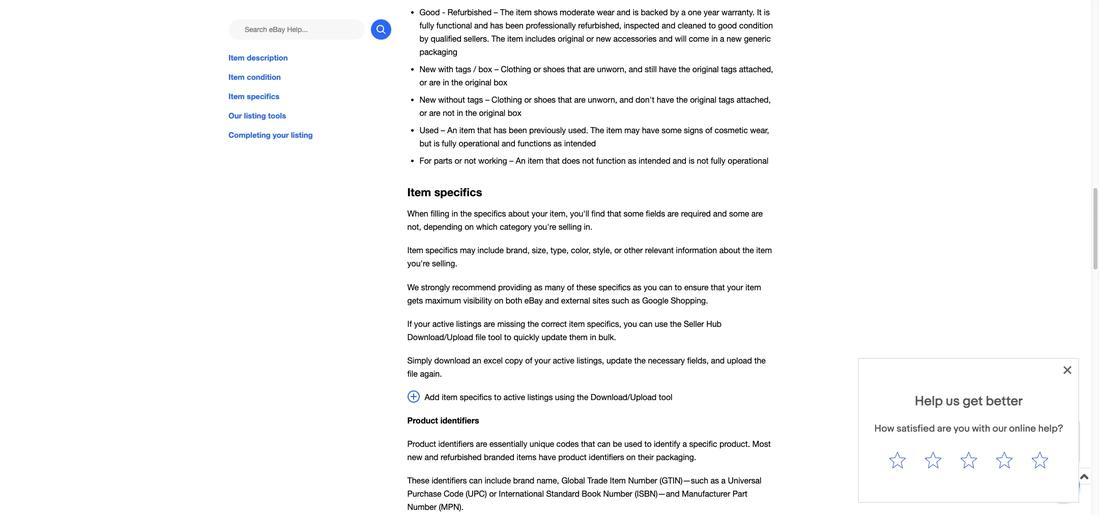 Task type: locate. For each thing, give the bounding box(es) containing it.
about up category
[[508, 209, 529, 218]]

1 horizontal spatial new
[[596, 34, 611, 43]]

automated
[[970, 438, 1004, 446]]

file up excel at bottom left
[[475, 333, 486, 342]]

include inside the these identifiers can include brand name, global trade item number (gtin)—such as a universal purchase code (upc) or international standard book number (isbn)—and manufacturer part number (mpn).
[[485, 476, 511, 486]]

1 horizontal spatial operational
[[728, 156, 769, 165]]

– inside 'used – an item that has been previously used. the item may have some signs of cosmetic wear, but is fully operational and functions as intended'
[[441, 126, 445, 135]]

1 vertical spatial you
[[624, 319, 637, 329]]

identifiers inside the these identifiers can include brand name, global trade item number (gtin)—such as a universal purchase code (upc) or international standard book number (isbn)—and manufacturer part number (mpn).
[[432, 476, 467, 486]]

1 vertical spatial an
[[516, 156, 526, 165]]

does
[[562, 156, 580, 165]]

google
[[642, 296, 669, 305]]

a
[[681, 8, 686, 17], [720, 34, 724, 43], [683, 440, 687, 449], [721, 476, 726, 486]]

0 vertical spatial on
[[465, 223, 474, 232]]

a left universal
[[721, 476, 726, 486]]

1 vertical spatial intended
[[639, 156, 670, 165]]

1 vertical spatial listing
[[291, 130, 313, 140]]

1 vertical spatial an
[[1000, 448, 1007, 456]]

1 new from the top
[[420, 65, 436, 74]]

number up (isbn)—and
[[628, 476, 657, 486]]

– inside new without tags – clothing or shoes that are unworn, and don't have the original tags attached, or are not in the original box
[[485, 95, 489, 104]]

an right used on the top left
[[447, 126, 457, 135]]

2 horizontal spatial active
[[553, 356, 574, 365]]

0 vertical spatial about
[[508, 209, 529, 218]]

to down missing
[[504, 333, 511, 342]]

1 horizontal spatial may
[[624, 126, 640, 135]]

specifics up selling.
[[426, 246, 458, 255]]

1 vertical spatial update
[[607, 356, 632, 365]]

a for universal
[[721, 476, 726, 486]]

0 horizontal spatial new
[[407, 453, 422, 462]]

that inside 'used – an item that has been previously used. the item may have some signs of cosmetic wear, but is fully operational and functions as intended'
[[477, 126, 491, 135]]

have right still
[[659, 65, 676, 74]]

2 vertical spatial box
[[508, 108, 521, 117]]

0 vertical spatial operational
[[459, 139, 499, 148]]

when
[[407, 209, 428, 218]]

on inside when filling in the specifics about your item, you'll find that some fields are required and some are not, depending on which category you're selling in.
[[465, 223, 474, 232]]

used
[[624, 440, 642, 449]]

1 vertical spatial attached,
[[737, 95, 771, 104]]

have right don't
[[657, 95, 674, 104]]

unworn,
[[597, 65, 627, 74], [588, 95, 617, 104]]

or right parts on the top of the page
[[455, 156, 462, 165]]

your left item,
[[532, 209, 548, 218]]

0 vertical spatial an
[[447, 126, 457, 135]]

brand
[[513, 476, 534, 486]]

you up 'google'
[[644, 283, 657, 292]]

box inside new without tags – clothing or shoes that are unworn, and don't have the original tags attached, or are not in the original box
[[508, 108, 521, 117]]

original down professionally
[[558, 34, 584, 43]]

item up our
[[228, 92, 244, 101]]

used.
[[568, 126, 588, 135]]

that up new without tags – clothing or shoes that are unworn, and don't have the original tags attached, or are not in the original box on the top of page
[[567, 65, 581, 74]]

item inside item specifics may include brand, size, type, color, style, or other relevant information about the item you're selling.
[[407, 246, 423, 255]]

1 horizontal spatial fully
[[442, 139, 456, 148]]

0 vertical spatial active
[[432, 319, 454, 329]]

bulk.
[[599, 333, 616, 342]]

good
[[420, 8, 440, 17]]

0 vertical spatial shoes
[[543, 65, 565, 74]]

it
[[757, 8, 762, 17]]

be
[[613, 440, 622, 449]]

0 vertical spatial of
[[705, 126, 712, 135]]

– right without
[[485, 95, 489, 104]]

update down bulk.
[[607, 356, 632, 365]]

original
[[558, 34, 584, 43], [692, 65, 719, 74], [465, 78, 491, 87], [690, 95, 716, 104], [479, 108, 506, 117]]

in.
[[584, 223, 593, 232]]

item specifics
[[228, 92, 279, 101], [407, 186, 482, 199]]

and right "wear"
[[617, 8, 631, 17]]

in inside good - refurbished – the item shows moderate wear and is backed by a one year warranty. it is fully functional and has been professionally refurbished, inspected and cleaned to good condition by qualified sellers. the item includes original or new accessories and will come in a new generic packaging
[[711, 34, 718, 43]]

0 vertical spatial attached,
[[739, 65, 773, 74]]

intended down the used.
[[564, 139, 596, 148]]

item inside the these identifiers can include brand name, global trade item number (gtin)—such as a universal purchase code (upc) or international standard book number (isbn)—and manufacturer part number (mpn).
[[610, 476, 626, 486]]

a down good
[[720, 34, 724, 43]]

branded
[[484, 453, 514, 462]]

file inside if your active listings are missing the correct item specifics, you can use the seller hub download/upload file tool to quickly update them in bulk.
[[475, 333, 486, 342]]

0 horizontal spatial listing
[[244, 111, 266, 120]]

on left both
[[494, 296, 503, 305]]

1 vertical spatial has
[[494, 126, 507, 135]]

on for both
[[494, 296, 503, 305]]

specifics inside we strongly recommend providing as many of these specifics as you can to ensure that your item gets maximum visibility on both ebay and external sites such as google shopping.
[[599, 283, 631, 292]]

1 vertical spatial tool
[[659, 393, 673, 402]]

using
[[555, 393, 575, 402]]

and down many
[[545, 296, 559, 305]]

you inside we strongly recommend providing as many of these specifics as you can to ensure that your item gets maximum visibility on both ebay and external sites such as google shopping.
[[644, 283, 657, 292]]

new left without
[[420, 95, 436, 104]]

or up used on the top left
[[420, 108, 427, 117]]

you're inside item specifics may include brand, size, type, color, style, or other relevant information about the item you're selling.
[[407, 259, 430, 268]]

that inside we strongly recommend providing as many of these specifics as you can to ensure that your item gets maximum visibility on both ebay and external sites such as google shopping.
[[711, 283, 725, 292]]

are inside if your active listings are missing the correct item specifics, you can use the seller hub download/upload file tool to quickly update them in bulk.
[[484, 319, 495, 329]]

in inside new without tags – clothing or shoes that are unworn, and don't have the original tags attached, or are not in the original box
[[457, 108, 463, 117]]

to inside 'add item specifics to active listings using the download/upload tool' dropdown button
[[494, 393, 501, 402]]

some inside 'used – an item that has been previously used. the item may have some signs of cosmetic wear, but is fully operational and functions as intended'
[[662, 126, 682, 135]]

1 vertical spatial about
[[719, 246, 740, 255]]

unique
[[530, 440, 554, 449]]

update
[[542, 333, 567, 342], [607, 356, 632, 365]]

original down /
[[465, 78, 491, 87]]

specifics up "such"
[[599, 283, 631, 292]]

1 horizontal spatial download/upload
[[591, 393, 657, 402]]

the inside item specifics may include brand, size, type, color, style, or other relevant information about the item you're selling.
[[743, 246, 754, 255]]

other
[[624, 246, 643, 255]]

fields
[[646, 209, 665, 218]]

1 horizontal spatial you
[[644, 283, 657, 292]]

that left does
[[546, 156, 560, 165]]

you down "such"
[[624, 319, 637, 329]]

operational
[[459, 139, 499, 148], [728, 156, 769, 165]]

unworn, down 'new with tags / box – clothing or shoes that are unworn, and still have the original tags attached, or are in the original box'
[[588, 95, 617, 104]]

0 horizontal spatial an
[[447, 126, 457, 135]]

0 vertical spatial has
[[490, 21, 503, 30]]

0 horizontal spatial update
[[542, 333, 567, 342]]

1 vertical spatial the
[[491, 34, 505, 43]]

1 vertical spatial box
[[494, 78, 507, 87]]

and inside new without tags – clothing or shoes that are unworn, and don't have the original tags attached, or are not in the original box
[[620, 95, 633, 104]]

active inside dropdown button
[[504, 393, 525, 402]]

specifics up which
[[474, 209, 506, 218]]

product
[[407, 416, 438, 425], [407, 440, 436, 449]]

0 vertical spatial clothing
[[501, 65, 531, 74]]

1 vertical spatial listings
[[527, 393, 553, 402]]

0 vertical spatial may
[[624, 126, 640, 135]]

1 horizontal spatial by
[[670, 8, 679, 17]]

listings,
[[577, 356, 604, 365]]

operational up working
[[459, 139, 499, 148]]

2 horizontal spatial on
[[626, 453, 636, 462]]

shoes down 'includes'
[[543, 65, 565, 74]]

been inside good - refurbished – the item shows moderate wear and is backed by a one year warranty. it is fully functional and has been professionally refurbished, inspected and cleaned to good condition by qualified sellers. the item includes original or new accessories and will come in a new generic packaging
[[506, 21, 524, 30]]

0 vertical spatial condition
[[739, 21, 773, 30]]

an inside get the help you need from our automated assistant, or contact an agent.
[[1000, 448, 1007, 456]]

or down packaging at left
[[420, 78, 427, 87]]

as inside the these identifiers can include brand name, global trade item number (gtin)—such as a universal purchase code (upc) or international standard book number (isbn)—and manufacturer part number (mpn).
[[711, 476, 719, 486]]

0 horizontal spatial active
[[432, 319, 454, 329]]

0 vertical spatial an
[[472, 356, 481, 365]]

unworn, down accessories
[[597, 65, 627, 74]]

1 vertical spatial condition
[[247, 72, 281, 81]]

0 vertical spatial include
[[478, 246, 504, 255]]

2 product from the top
[[407, 440, 436, 449]]

0 vertical spatial number
[[628, 476, 657, 486]]

get the help you need from our automated assistant, or contact an agent.
[[958, 428, 1045, 456]]

0 horizontal spatial of
[[525, 356, 532, 365]]

(isbn)—and
[[635, 490, 680, 499]]

1 horizontal spatial listings
[[527, 393, 553, 402]]

specifics inside when filling in the specifics about your item, you'll find that some fields are required and some are not, depending on which category you're selling in.
[[474, 209, 506, 218]]

0 vertical spatial fully
[[420, 21, 434, 30]]

0 vertical spatial you
[[644, 283, 657, 292]]

item specifics link
[[228, 91, 391, 102]]

recommend
[[452, 283, 496, 292]]

you for specifics,
[[624, 319, 637, 329]]

an
[[447, 126, 457, 135], [516, 156, 526, 165]]

have inside 'new with tags / box – clothing or shoes that are unworn, and still have the original tags attached, or are in the original box'
[[659, 65, 676, 74]]

ebay
[[525, 296, 543, 305]]

new inside 'new with tags / box – clothing or shoes that are unworn, and still have the original tags attached, or are in the original box'
[[420, 65, 436, 74]]

and right required
[[713, 209, 727, 218]]

and up working
[[502, 139, 515, 148]]

the
[[679, 65, 690, 74], [451, 78, 463, 87], [676, 95, 688, 104], [465, 108, 477, 117], [460, 209, 472, 218], [743, 246, 754, 255], [528, 319, 539, 329], [670, 319, 681, 329], [634, 356, 646, 365], [754, 356, 766, 365], [577, 393, 588, 402], [971, 428, 981, 436]]

to inside if your active listings are missing the correct item specifics, you can use the seller hub download/upload file tool to quickly update them in bulk.
[[504, 333, 511, 342]]

may inside 'used – an item that has been previously used. the item may have some signs of cosmetic wear, but is fully operational and functions as intended'
[[624, 126, 640, 135]]

1 horizontal spatial listing
[[291, 130, 313, 140]]

0 vertical spatial the
[[500, 8, 514, 17]]

of up the external on the right bottom of page
[[567, 283, 574, 292]]

1 vertical spatial active
[[553, 356, 574, 365]]

get the help you need from our automated assistant, or contact an agent. tooltip
[[953, 427, 1050, 457]]

1 vertical spatial item specifics
[[407, 186, 482, 199]]

providing
[[498, 283, 532, 292]]

essentially
[[490, 440, 527, 449]]

1 horizontal spatial file
[[475, 333, 486, 342]]

are
[[583, 65, 595, 74], [429, 78, 441, 87], [574, 95, 586, 104], [429, 108, 441, 117], [667, 209, 679, 218], [751, 209, 763, 218], [484, 319, 495, 329], [476, 440, 487, 449]]

update down the correct
[[542, 333, 567, 342]]

tool inside if your active listings are missing the correct item specifics, you can use the seller hub download/upload file tool to quickly update them in bulk.
[[488, 333, 502, 342]]

2 vertical spatial fully
[[711, 156, 726, 165]]

trade
[[587, 476, 608, 486]]

have inside new without tags – clothing or shoes that are unworn, and don't have the original tags attached, or are not in the original box
[[657, 95, 674, 104]]

some left fields
[[624, 209, 644, 218]]

1 vertical spatial may
[[460, 246, 475, 255]]

we strongly recommend providing as many of these specifics as you can to ensure that your item gets maximum visibility on both ebay and external sites such as google shopping.
[[407, 283, 761, 305]]

1 vertical spatial new
[[420, 95, 436, 104]]

file down simply
[[407, 369, 418, 379]]

specifics inside item specifics may include brand, size, type, color, style, or other relevant information about the item you're selling.
[[426, 246, 458, 255]]

which
[[476, 223, 498, 232]]

hub
[[706, 319, 722, 329]]

specifics
[[247, 92, 279, 101], [434, 186, 482, 199], [474, 209, 506, 218], [426, 246, 458, 255], [599, 283, 631, 292], [460, 393, 492, 402]]

required
[[681, 209, 711, 218]]

1 vertical spatial shoes
[[534, 95, 556, 104]]

generic
[[744, 34, 771, 43]]

cleaned
[[678, 21, 706, 30]]

functions
[[518, 139, 551, 148]]

you
[[644, 283, 657, 292], [624, 319, 637, 329], [999, 428, 1011, 436]]

active inside "simply download an excel copy of your active listings, update the necessary fields, and upload the file again."
[[553, 356, 574, 365]]

1 vertical spatial include
[[485, 476, 511, 486]]

listings down visibility
[[456, 319, 482, 329]]

0 horizontal spatial intended
[[564, 139, 596, 148]]

the inside 'used – an item that has been previously used. the item may have some signs of cosmetic wear, but is fully operational and functions as intended'
[[591, 126, 604, 135]]

you right help
[[999, 428, 1011, 436]]

not inside new without tags – clothing or shoes that are unworn, and don't have the original tags attached, or are not in the original box
[[443, 108, 455, 117]]

2 new from the top
[[420, 95, 436, 104]]

may down depending
[[460, 246, 475, 255]]

2 vertical spatial on
[[626, 453, 636, 462]]

product for product identifiers are essentially unique codes that can be used to identify a specific product.
[[407, 440, 436, 449]]

on inside most new and refurbished branded items have product identifiers on their packaging.
[[626, 453, 636, 462]]

condition inside good - refurbished – the item shows moderate wear and is backed by a one year warranty. it is fully functional and has been professionally refurbished, inspected and cleaned to good condition by qualified sellers. the item includes original or new accessories and will come in a new generic packaging
[[739, 21, 773, 30]]

been inside 'used – an item that has been previously used. the item may have some signs of cosmetic wear, but is fully operational and functions as intended'
[[509, 126, 527, 135]]

0 vertical spatial been
[[506, 21, 524, 30]]

0 vertical spatial unworn,
[[597, 65, 627, 74]]

or up previously
[[524, 95, 532, 104]]

still
[[645, 65, 657, 74]]

year
[[704, 8, 719, 17]]

or right the "(upc)"
[[489, 490, 497, 499]]

0 vertical spatial tool
[[488, 333, 502, 342]]

0 horizontal spatial download/upload
[[407, 333, 473, 342]]

you're down item,
[[534, 223, 556, 232]]

wear,
[[750, 126, 769, 135]]

clothing inside new without tags – clothing or shoes that are unworn, and don't have the original tags attached, or are not in the original box
[[492, 95, 522, 104]]

and left will
[[659, 34, 673, 43]]

download/upload
[[407, 333, 473, 342], [591, 393, 657, 402]]

in left bulk.
[[590, 333, 596, 342]]

is up inspected
[[633, 8, 639, 17]]

item
[[228, 53, 244, 62], [228, 72, 244, 81], [228, 92, 244, 101], [407, 186, 431, 199], [407, 246, 423, 255], [610, 476, 626, 486]]

1 horizontal spatial condition
[[739, 21, 773, 30]]

you inside get the help you need from our automated assistant, or contact an agent.
[[999, 428, 1011, 436]]

attached, up wear, on the right of page
[[737, 95, 771, 104]]

1 vertical spatial on
[[494, 296, 503, 305]]

listings left using
[[527, 393, 553, 402]]

new up these
[[407, 453, 422, 462]]

2 vertical spatial active
[[504, 393, 525, 402]]

your
[[272, 130, 289, 140], [532, 209, 548, 218], [727, 283, 743, 292], [414, 319, 430, 329], [535, 356, 551, 365]]

0 vertical spatial product
[[407, 416, 438, 425]]

fully inside 'used – an item that has been previously used. the item may have some signs of cosmetic wear, but is fully operational and functions as intended'
[[442, 139, 456, 148]]

in down with
[[443, 78, 449, 87]]

item down not,
[[407, 246, 423, 255]]

new for new without tags – clothing or shoes that are unworn, and don't have the original tags attached, or are not in the original box
[[420, 95, 436, 104]]

packaging.
[[656, 453, 696, 462]]

item specifics down the item condition
[[228, 92, 279, 101]]

include inside item specifics may include brand, size, type, color, style, or other relevant information about the item you're selling.
[[478, 246, 504, 255]]

0 vertical spatial intended
[[564, 139, 596, 148]]

can up the "(upc)"
[[469, 476, 482, 486]]

– right /
[[494, 65, 499, 74]]

part
[[733, 490, 748, 499]]

you for as
[[644, 283, 657, 292]]

qualified
[[431, 34, 461, 43]]

about inside when filling in the specifics about your item, you'll find that some fields are required and some are not, depending on which category you're selling in.
[[508, 209, 529, 218]]

category
[[500, 223, 532, 232]]

name,
[[537, 476, 559, 486]]

is right but
[[434, 139, 440, 148]]

tool inside 'add item specifics to active listings using the download/upload tool' dropdown button
[[659, 393, 673, 402]]

not down without
[[443, 108, 455, 117]]

0 horizontal spatial item specifics
[[228, 92, 279, 101]]

of inside 'used – an item that has been previously used. the item may have some signs of cosmetic wear, but is fully operational and functions as intended'
[[705, 126, 712, 135]]

is inside 'used – an item that has been previously used. the item may have some signs of cosmetic wear, but is fully operational and functions as intended'
[[434, 139, 440, 148]]

these identifiers can include brand name, global trade item number (gtin)—such as a universal purchase code (upc) or international standard book number (isbn)—and manufacturer part number (mpn).
[[407, 476, 762, 512]]

quickly
[[514, 333, 539, 342]]

identifiers for product identifiers are essentially unique codes that can be used to identify a specific product.
[[438, 440, 474, 449]]

shoes
[[543, 65, 565, 74], [534, 95, 556, 104]]

the right sellers.
[[491, 34, 505, 43]]

item right "trade"
[[610, 476, 626, 486]]

good - refurbished – the item shows moderate wear and is backed by a one year warranty. it is fully functional and has been professionally refurbished, inspected and cleaned to good condition by qualified sellers. the item includes original or new accessories and will come in a new generic packaging
[[420, 8, 773, 56]]

our
[[228, 111, 242, 120]]

refurbished –
[[448, 8, 498, 17]]

not,
[[407, 223, 421, 232]]

the right the used.
[[591, 126, 604, 135]]

new
[[596, 34, 611, 43], [727, 34, 742, 43], [407, 453, 422, 462]]

you inside if your active listings are missing the correct item specifics, you can use the seller hub download/upload file tool to quickly update them in bulk.
[[624, 319, 637, 329]]

your inside when filling in the specifics about your item, you'll find that some fields are required and some are not, depending on which category you're selling in.
[[532, 209, 548, 218]]

of right signs
[[705, 126, 712, 135]]

has
[[490, 21, 503, 30], [494, 126, 507, 135]]

on inside we strongly recommend providing as many of these specifics as you can to ensure that your item gets maximum visibility on both ebay and external sites such as google shopping.
[[494, 296, 503, 305]]

new down good
[[727, 34, 742, 43]]

or down refurbished,
[[586, 34, 594, 43]]

0 horizontal spatial on
[[465, 223, 474, 232]]

1 horizontal spatial of
[[567, 283, 574, 292]]

– right used on the top left
[[441, 126, 445, 135]]

codes
[[556, 440, 579, 449]]

0 vertical spatial listings
[[456, 319, 482, 329]]

1 vertical spatial product
[[407, 440, 436, 449]]

have down unique
[[539, 453, 556, 462]]

style,
[[593, 246, 612, 255]]

include down branded
[[485, 476, 511, 486]]

of inside we strongly recommend providing as many of these specifics as you can to ensure that your item gets maximum visibility on both ebay and external sites such as google shopping.
[[567, 283, 574, 292]]

of inside "simply download an excel copy of your active listings, update the necessary fields, and upload the file again."
[[525, 356, 532, 365]]

as
[[553, 139, 562, 148], [628, 156, 636, 165], [534, 283, 543, 292], [633, 283, 641, 292], [631, 296, 640, 305], [711, 476, 719, 486]]

contact
[[974, 448, 998, 456]]

you're up we
[[407, 259, 430, 268]]

relevant
[[645, 246, 674, 255]]

2 vertical spatial of
[[525, 356, 532, 365]]

universal
[[728, 476, 762, 486]]

as up "manufacturer"
[[711, 476, 719, 486]]

product down add
[[407, 416, 438, 425]]

signs
[[684, 126, 703, 135]]

need
[[1013, 428, 1028, 436]]

1 vertical spatial download/upload
[[591, 393, 657, 402]]

the
[[500, 8, 514, 17], [491, 34, 505, 43], [591, 126, 604, 135]]

the right refurbished –
[[500, 8, 514, 17]]

may down don't
[[624, 126, 640, 135]]

by
[[670, 8, 679, 17], [420, 34, 428, 43]]

the inside get the help you need from our automated assistant, or contact an agent.
[[971, 428, 981, 436]]

that inside when filling in the specifics about your item, you'll find that some fields are required and some are not, depending on which category you're selling in.
[[607, 209, 621, 218]]

item specifics up the filling
[[407, 186, 482, 199]]

not right does
[[582, 156, 594, 165]]

been up 'functions'
[[509, 126, 527, 135]]

and inside we strongly recommend providing as many of these specifics as you can to ensure that your item gets maximum visibility on both ebay and external sites such as google shopping.
[[545, 296, 559, 305]]

0 vertical spatial by
[[670, 8, 679, 17]]

of right copy
[[525, 356, 532, 365]]

shoes inside 'new with tags / box – clothing or shoes that are unworn, and still have the original tags attached, or are in the original box'
[[543, 65, 565, 74]]

attached, down generic
[[739, 65, 773, 74]]

our listing tools link
[[228, 110, 391, 121]]

1 product from the top
[[407, 416, 438, 425]]

2 vertical spatial you
[[999, 428, 1011, 436]]

0 vertical spatial update
[[542, 333, 567, 342]]

1 vertical spatial of
[[567, 283, 574, 292]]

and right fields, at the bottom of the page
[[711, 356, 725, 365]]

a inside the these identifiers can include brand name, global trade item number (gtin)—such as a universal purchase code (upc) or international standard book number (isbn)—and manufacturer part number (mpn).
[[721, 476, 726, 486]]

that right ensure
[[711, 283, 725, 292]]

new inside new without tags – clothing or shoes that are unworn, and don't have the original tags attached, or are not in the original box
[[420, 95, 436, 104]]

can
[[659, 283, 672, 292], [639, 319, 653, 329], [597, 440, 611, 449], [469, 476, 482, 486]]

1 horizontal spatial some
[[662, 126, 682, 135]]

and up will
[[662, 21, 675, 30]]

has down refurbished –
[[490, 21, 503, 30]]

simply download an excel copy of your active listings, update the necessary fields, and upload the file again.
[[407, 356, 766, 379]]

type,
[[551, 246, 569, 255]]

if your active listings are missing the correct item specifics, you can use the seller hub download/upload file tool to quickly update them in bulk.
[[407, 319, 722, 342]]

active left the listings,
[[553, 356, 574, 365]]

listings inside dropdown button
[[527, 393, 553, 402]]

0 horizontal spatial fully
[[420, 21, 434, 30]]

0 vertical spatial download/upload
[[407, 333, 473, 342]]

0 horizontal spatial about
[[508, 209, 529, 218]]

1 vertical spatial fully
[[442, 139, 456, 148]]

shoes inside new without tags – clothing or shoes that are unworn, and don't have the original tags attached, or are not in the original box
[[534, 95, 556, 104]]

used – an item that has been previously used. the item may have some signs of cosmetic wear, but is fully operational and functions as intended
[[420, 126, 769, 148]]

item,
[[550, 209, 568, 218]]

0 horizontal spatial condition
[[247, 72, 281, 81]]

new
[[420, 65, 436, 74], [420, 95, 436, 104]]

on
[[465, 223, 474, 232], [494, 296, 503, 305], [626, 453, 636, 462]]

will
[[675, 34, 687, 43]]

1 horizontal spatial update
[[607, 356, 632, 365]]

identifiers for product identifiers
[[440, 416, 479, 425]]

1 vertical spatial by
[[420, 34, 428, 43]]

in inside if your active listings are missing the correct item specifics, you can use the seller hub download/upload file tool to quickly update them in bulk.
[[590, 333, 596, 342]]

download/upload up download
[[407, 333, 473, 342]]

active
[[432, 319, 454, 329], [553, 356, 574, 365], [504, 393, 525, 402]]

an left excel at bottom left
[[472, 356, 481, 365]]

condition up generic
[[739, 21, 773, 30]]

or inside the these identifiers can include brand name, global trade item number (gtin)—such as a universal purchase code (upc) or international standard book number (isbn)—and manufacturer part number (mpn).
[[489, 490, 497, 499]]

2 horizontal spatial of
[[705, 126, 712, 135]]

from
[[1030, 428, 1045, 436]]

1 vertical spatial file
[[407, 369, 418, 379]]

on down used at bottom
[[626, 453, 636, 462]]

– inside 'new with tags / box – clothing or shoes that are unworn, and still have the original tags attached, or are in the original box'
[[494, 65, 499, 74]]

1 vertical spatial clothing
[[492, 95, 522, 104]]



Task type: vqa. For each thing, say whether or not it's contained in the screenshot.
the does
yes



Task type: describe. For each thing, give the bounding box(es) containing it.
such
[[612, 296, 629, 305]]

warranty.
[[722, 8, 755, 17]]

correct
[[541, 319, 567, 329]]

item description link
[[228, 52, 391, 63]]

1 horizontal spatial an
[[516, 156, 526, 165]]

or inside good - refurbished – the item shows moderate wear and is backed by a one year warranty. it is fully functional and has been professionally refurbished, inspected and cleaned to good condition by qualified sellers. the item includes original or new accessories and will come in a new generic packaging
[[586, 34, 594, 43]]

file inside "simply download an excel copy of your active listings, update the necessary fields, and upload the file again."
[[407, 369, 418, 379]]

is right it
[[764, 8, 770, 17]]

item inside dropdown button
[[442, 393, 458, 402]]

clothing inside 'new with tags / box – clothing or shoes that are unworn, and still have the original tags attached, or are in the original box'
[[501, 65, 531, 74]]

and inside 'new with tags / box – clothing or shoes that are unworn, and still have the original tags attached, or are in the original box'
[[629, 65, 643, 74]]

2 horizontal spatial new
[[727, 34, 742, 43]]

with
[[438, 65, 453, 74]]

/
[[474, 65, 476, 74]]

product.
[[719, 440, 750, 449]]

as right "such"
[[631, 296, 640, 305]]

moderate
[[560, 8, 595, 17]]

that right the codes
[[581, 440, 595, 449]]

– right working
[[509, 156, 513, 165]]

these
[[407, 476, 429, 486]]

item up the item condition
[[228, 53, 244, 62]]

2 horizontal spatial fully
[[711, 156, 726, 165]]

your inside if your active listings are missing the correct item specifics, you can use the seller hub download/upload file tool to quickly update them in bulk.
[[414, 319, 430, 329]]

for
[[420, 156, 432, 165]]

shows
[[534, 8, 558, 17]]

and inside most new and refurbished branded items have product identifiers on their packaging.
[[425, 453, 438, 462]]

completing your listing link
[[228, 129, 391, 141]]

working
[[478, 156, 507, 165]]

as down other at top right
[[633, 283, 641, 292]]

download
[[434, 356, 470, 365]]

the inside when filling in the specifics about your item, you'll find that some fields are required and some are not, depending on which category you're selling in.
[[460, 209, 472, 218]]

external
[[561, 296, 590, 305]]

specifics inside dropdown button
[[460, 393, 492, 402]]

many
[[545, 283, 565, 292]]

(upc)
[[466, 490, 487, 499]]

cosmetic
[[715, 126, 748, 135]]

selling
[[559, 223, 582, 232]]

our
[[958, 438, 968, 446]]

unworn, inside new without tags – clothing or shoes that are unworn, and don't have the original tags attached, or are not in the original box
[[588, 95, 617, 104]]

backed
[[641, 8, 668, 17]]

if
[[407, 319, 412, 329]]

includes
[[525, 34, 556, 43]]

specifics,
[[587, 319, 621, 329]]

not down signs
[[697, 156, 709, 165]]

copy
[[505, 356, 523, 365]]

your inside completing your listing link
[[272, 130, 289, 140]]

global
[[561, 476, 585, 486]]

can inside we strongly recommend providing as many of these specifics as you can to ensure that your item gets maximum visibility on both ebay and external sites such as google shopping.
[[659, 283, 672, 292]]

have inside most new and refurbished branded items have product identifiers on their packaging.
[[539, 453, 556, 462]]

filling
[[431, 209, 449, 218]]

inspected
[[624, 21, 659, 30]]

listings inside if your active listings are missing the correct item specifics, you can use the seller hub download/upload file tool to quickly update them in bulk.
[[456, 319, 482, 329]]

find
[[591, 209, 605, 218]]

parts
[[434, 156, 452, 165]]

identifiers inside most new and refurbished branded items have product identifiers on their packaging.
[[589, 453, 624, 462]]

to up 'their' in the right bottom of the page
[[644, 440, 652, 449]]

both
[[506, 296, 522, 305]]

0 horizontal spatial by
[[420, 34, 428, 43]]

intended inside 'used – an item that has been previously used. the item may have some signs of cosmetic wear, but is fully operational and functions as intended'
[[564, 139, 596, 148]]

tags up cosmetic
[[719, 95, 734, 104]]

original up signs
[[690, 95, 716, 104]]

1 vertical spatial operational
[[728, 156, 769, 165]]

is down signs
[[689, 156, 695, 165]]

use
[[655, 319, 668, 329]]

add item specifics to active listings using the download/upload tool
[[425, 393, 673, 402]]

previously
[[529, 126, 566, 135]]

your inside we strongly recommend providing as many of these specifics as you can to ensure that your item gets maximum visibility on both ebay and external sites such as google shopping.
[[727, 283, 743, 292]]

that inside 'new with tags / box – clothing or shoes that are unworn, and still have the original tags attached, or are in the original box'
[[567, 65, 581, 74]]

shopping.
[[671, 296, 708, 305]]

simply
[[407, 356, 432, 365]]

as right 'function'
[[628, 156, 636, 165]]

update inside "simply download an excel copy of your active listings, update the necessary fields, and upload the file again."
[[607, 356, 632, 365]]

active inside if your active listings are missing the correct item specifics, you can use the seller hub download/upload file tool to quickly update them in bulk.
[[432, 319, 454, 329]]

has inside good - refurbished – the item shows moderate wear and is backed by a one year warranty. it is fully functional and has been professionally refurbished, inspected and cleaned to good condition by qualified sellers. the item includes original or new accessories and will come in a new generic packaging
[[490, 21, 503, 30]]

and inside when filling in the specifics about your item, you'll find that some fields are required and some are not, depending on which category you're selling in.
[[713, 209, 727, 218]]

strongly
[[421, 283, 450, 292]]

function
[[596, 156, 626, 165]]

gets
[[407, 296, 423, 305]]

tags left /
[[456, 65, 471, 74]]

and down signs
[[673, 156, 686, 165]]

manufacturer
[[682, 490, 730, 499]]

depending
[[424, 223, 462, 232]]

don't
[[636, 95, 654, 104]]

the inside dropdown button
[[577, 393, 588, 402]]

product identifiers
[[407, 416, 479, 425]]

update inside if your active listings are missing the correct item specifics, you can use the seller hub download/upload file tool to quickly update them in bulk.
[[542, 333, 567, 342]]

your inside "simply download an excel copy of your active listings, update the necessary fields, and upload the file again."
[[535, 356, 551, 365]]

sellers.
[[464, 34, 489, 43]]

operational inside 'used – an item that has been previously used. the item may have some signs of cosmetic wear, but is fully operational and functions as intended'
[[459, 139, 499, 148]]

identifiers for these identifiers can include brand name, global trade item number (gtin)—such as a universal purchase code (upc) or international standard book number (isbn)—and manufacturer part number (mpn).
[[432, 476, 467, 486]]

item inside item specifics may include brand, size, type, color, style, or other relevant information about the item you're selling.
[[756, 246, 772, 255]]

0 vertical spatial item specifics
[[228, 92, 279, 101]]

completing your listing
[[228, 130, 313, 140]]

have inside 'used – an item that has been previously used. the item may have some signs of cosmetic wear, but is fully operational and functions as intended'
[[642, 126, 659, 135]]

fully inside good - refurbished – the item shows moderate wear and is backed by a one year warranty. it is fully functional and has been professionally refurbished, inspected and cleaned to good condition by qualified sellers. the item includes original or new accessories and will come in a new generic packaging
[[420, 21, 434, 30]]

brand,
[[506, 246, 530, 255]]

without
[[438, 95, 465, 104]]

attached, inside 'new with tags / box – clothing or shoes that are unworn, and still have the original tags attached, or are in the original box'
[[739, 65, 773, 74]]

1 vertical spatial number
[[603, 490, 632, 499]]

tags down good
[[721, 65, 737, 74]]

an inside 'used – an item that has been previously used. the item may have some signs of cosmetic wear, but is fully operational and functions as intended'
[[447, 126, 457, 135]]

that inside new without tags – clothing or shoes that are unworn, and don't have the original tags attached, or are not in the original box
[[558, 95, 572, 104]]

standard
[[546, 490, 580, 499]]

2 horizontal spatial some
[[729, 209, 749, 218]]

as up ebay
[[534, 283, 543, 292]]

excel
[[484, 356, 503, 365]]

in inside 'new with tags / box – clothing or shoes that are unworn, and still have the original tags attached, or are in the original box'
[[443, 78, 449, 87]]

again.
[[420, 369, 442, 379]]

add
[[425, 393, 440, 402]]

can inside the these identifiers can include brand name, global trade item number (gtin)—such as a universal purchase code (upc) or international standard book number (isbn)—and manufacturer part number (mpn).
[[469, 476, 482, 486]]

or inside item specifics may include brand, size, type, color, style, or other relevant information about the item you're selling.
[[614, 246, 622, 255]]

1 horizontal spatial item specifics
[[407, 186, 482, 199]]

good
[[718, 21, 737, 30]]

-
[[442, 8, 445, 17]]

include for brand,
[[478, 246, 504, 255]]

item down item description
[[228, 72, 244, 81]]

has inside 'used – an item that has been previously used. the item may have some signs of cosmetic wear, but is fully operational and functions as intended'
[[494, 126, 507, 135]]

and inside "simply download an excel copy of your active listings, update the necessary fields, and upload the file again."
[[711, 356, 725, 365]]

most new and refurbished branded items have product identifiers on their packaging.
[[407, 440, 771, 462]]

can inside if your active listings are missing the correct item specifics, you can use the seller hub download/upload file tool to quickly update them in bulk.
[[639, 319, 653, 329]]

description
[[247, 53, 288, 62]]

code
[[444, 490, 463, 499]]

tools
[[268, 111, 286, 120]]

item inside if your active listings are missing the correct item specifics, you can use the seller hub download/upload file tool to quickly update them in bulk.
[[569, 319, 585, 329]]

original up working
[[479, 108, 506, 117]]

item condition link
[[228, 71, 391, 82]]

specifics up our listing tools
[[247, 92, 279, 101]]

an inside "simply download an excel copy of your active listings, update the necessary fields, and upload the file again."
[[472, 356, 481, 365]]

to inside good - refurbished – the item shows moderate wear and is backed by a one year warranty. it is fully functional and has been professionally refurbished, inspected and cleaned to good condition by qualified sellers. the item includes original or new accessories and will come in a new generic packaging
[[709, 21, 716, 30]]

item up when
[[407, 186, 431, 199]]

purchase
[[407, 490, 441, 499]]

2 vertical spatial number
[[407, 503, 437, 512]]

about inside item specifics may include brand, size, type, color, style, or other relevant information about the item you're selling.
[[719, 246, 740, 255]]

ensure
[[684, 283, 709, 292]]

not left working
[[464, 156, 476, 165]]

original inside good - refurbished – the item shows moderate wear and is backed by a one year warranty. it is fully functional and has been professionally refurbished, inspected and cleaned to good condition by qualified sellers. the item includes original or new accessories and will come in a new generic packaging
[[558, 34, 584, 43]]

product for product identifiers
[[407, 416, 438, 425]]

on for which
[[465, 223, 474, 232]]

agent.
[[1009, 448, 1029, 456]]

you'll
[[570, 209, 589, 218]]

seller
[[684, 319, 704, 329]]

1 horizontal spatial intended
[[639, 156, 670, 165]]

item condition
[[228, 72, 281, 81]]

or down 'includes'
[[534, 65, 541, 74]]

product
[[558, 453, 587, 462]]

Search eBay Help... text field
[[228, 19, 365, 40]]

item inside we strongly recommend providing as many of these specifics as you can to ensure that your item gets maximum visibility on both ebay and external sites such as google shopping.
[[745, 283, 761, 292]]

new inside most new and refurbished branded items have product identifiers on their packaging.
[[407, 453, 422, 462]]

packaging
[[420, 47, 457, 56]]

selling.
[[432, 259, 457, 268]]

necessary
[[648, 356, 685, 365]]

book
[[582, 490, 601, 499]]

and inside 'used – an item that has been previously used. the item may have some signs of cosmetic wear, but is fully operational and functions as intended'
[[502, 139, 515, 148]]

as inside 'used – an item that has been previously used. the item may have some signs of cosmetic wear, but is fully operational and functions as intended'
[[553, 139, 562, 148]]

0 horizontal spatial some
[[624, 209, 644, 218]]

(mpn).
[[439, 503, 464, 512]]

new with tags / box – clothing or shoes that are unworn, and still have the original tags attached, or are in the original box
[[420, 65, 773, 87]]

a for specific
[[683, 440, 687, 449]]

include for brand
[[485, 476, 511, 486]]

0 vertical spatial listing
[[244, 111, 266, 120]]

a for one
[[681, 8, 686, 17]]

international
[[499, 490, 544, 499]]

and up sellers.
[[474, 21, 488, 30]]

but
[[420, 139, 431, 148]]

may inside item specifics may include brand, size, type, color, style, or other relevant information about the item you're selling.
[[460, 246, 475, 255]]

product identifiers are essentially unique codes that can be used to identify a specific product.
[[407, 440, 750, 449]]

missing
[[497, 319, 525, 329]]

new for new with tags / box – clothing or shoes that are unworn, and still have the original tags attached, or are in the original box
[[420, 65, 436, 74]]

download/upload inside if your active listings are missing the correct item specifics, you can use the seller hub download/upload file tool to quickly update them in bulk.
[[407, 333, 473, 342]]

add item specifics to active listings using the download/upload tool button
[[407, 391, 775, 414]]

0 vertical spatial box
[[478, 65, 492, 74]]

original down come
[[692, 65, 719, 74]]

tags right without
[[467, 95, 483, 104]]

to inside we strongly recommend providing as many of these specifics as you can to ensure that your item gets maximum visibility on both ebay and external sites such as google shopping.
[[675, 283, 682, 292]]

unworn, inside 'new with tags / box – clothing or shoes that are unworn, and still have the original tags attached, or are in the original box'
[[597, 65, 627, 74]]

when filling in the specifics about your item, you'll find that some fields are required and some are not, depending on which category you're selling in.
[[407, 209, 763, 232]]

or inside get the help you need from our automated assistant, or contact an agent.
[[1039, 438, 1045, 446]]

can left be
[[597, 440, 611, 449]]

specifics up the filling
[[434, 186, 482, 199]]

information
[[676, 246, 717, 255]]

attached, inside new without tags – clothing or shoes that are unworn, and don't have the original tags attached, or are not in the original box
[[737, 95, 771, 104]]



